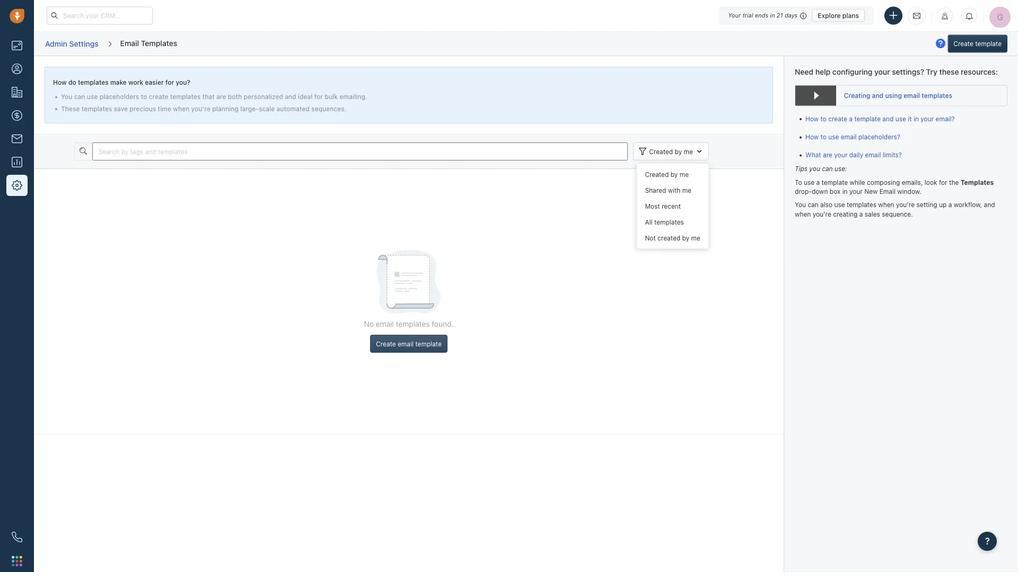 Task type: describe. For each thing, give the bounding box(es) containing it.
trial
[[743, 12, 753, 19]]

your
[[728, 12, 741, 19]]

created
[[658, 234, 681, 242]]

use left it
[[896, 115, 906, 123]]

explore plans link
[[812, 9, 865, 22]]

you?
[[176, 79, 190, 86]]

use:
[[835, 165, 847, 173]]

these
[[939, 68, 959, 76]]

composing
[[867, 179, 900, 186]]

use inside the to use a template while composing emails, look for the templates drop-down box in your new email window.
[[804, 179, 815, 186]]

me right with
[[682, 187, 692, 194]]

precious
[[130, 105, 156, 112]]

Search your CRM... text field
[[47, 7, 153, 25]]

admin settings link
[[45, 35, 99, 52]]

freshworks switcher image
[[12, 556, 22, 567]]

how for how do templates make work easier for you?
[[53, 79, 67, 86]]

email image
[[913, 11, 921, 20]]

create for create email template
[[376, 340, 396, 348]]

how for how to use email placeholders?
[[806, 133, 819, 141]]

no email templates found.
[[364, 320, 454, 329]]

and inside "you can use placeholders to create templates that are both personalized and ideal for bulk emailing. these templates save precious time when you're planning large-scale automated sequences."
[[285, 93, 296, 101]]

your left settings?
[[875, 68, 890, 76]]

sequence.
[[882, 210, 913, 218]]

most
[[645, 203, 660, 210]]

with
[[668, 187, 681, 194]]

do
[[68, 79, 76, 86]]

large-
[[240, 105, 259, 112]]

by inside button
[[675, 148, 682, 155]]

me inside button
[[684, 148, 693, 155]]

templates inside the to use a template while composing emails, look for the templates drop-down box in your new email window.
[[961, 179, 994, 186]]

template up placeholders?
[[854, 115, 881, 123]]

tips
[[795, 165, 808, 173]]

a right up
[[949, 201, 952, 209]]

help
[[815, 68, 831, 76]]

creating and using email templates
[[844, 92, 952, 99]]

0 vertical spatial templates
[[141, 39, 177, 47]]

0 horizontal spatial for
[[165, 79, 174, 86]]

how to use email placeholders? link
[[806, 133, 900, 141]]

all templates
[[645, 218, 684, 226]]

a left sales
[[860, 210, 863, 218]]

create email template
[[376, 340, 442, 348]]

1 vertical spatial can
[[822, 165, 833, 173]]

workflow,
[[954, 201, 982, 209]]

how do templates make work easier for you?
[[53, 79, 190, 86]]

1 horizontal spatial you're
[[813, 210, 831, 218]]

created by me inside button
[[649, 148, 693, 155]]

to inside "you can use placeholders to create templates that are both personalized and ideal for bulk emailing. these templates save precious time when you're planning large-scale automated sequences."
[[141, 93, 147, 101]]

templates down you? on the left
[[170, 93, 201, 101]]

your right it
[[921, 115, 934, 123]]

shared with me
[[645, 187, 692, 194]]

and up placeholders?
[[883, 115, 894, 123]]

templates left save
[[81, 105, 112, 112]]

and inside you can also use templates when you're setting up a workflow, and when you're creating a sales sequence.
[[984, 201, 995, 209]]

need help configuring your settings? try these resources:
[[795, 68, 998, 76]]

templates up create email template button
[[396, 320, 430, 329]]

what are your daily email limits?
[[806, 151, 902, 159]]

templates right do
[[78, 79, 109, 86]]

found.
[[432, 320, 454, 329]]

templates up the created
[[654, 218, 684, 226]]

both
[[228, 93, 242, 101]]

need
[[795, 68, 814, 76]]

bulk
[[325, 93, 338, 101]]

created by me button
[[633, 143, 709, 161]]

and left using
[[872, 92, 884, 99]]

ends
[[755, 12, 769, 19]]

can for use
[[74, 93, 85, 101]]

work
[[128, 79, 143, 86]]

planning
[[212, 105, 239, 112]]

to use a template while composing emails, look for the templates drop-down box in your new email window.
[[795, 179, 994, 195]]

personalized
[[244, 93, 283, 101]]

easier
[[145, 79, 164, 86]]

use up what are your daily email limits?
[[828, 133, 839, 141]]

not
[[645, 234, 656, 242]]

what
[[806, 151, 821, 159]]

days
[[785, 12, 798, 19]]

template down found.
[[415, 340, 442, 348]]

new
[[865, 188, 878, 195]]

settings?
[[892, 68, 924, 76]]

resources:
[[961, 68, 998, 76]]

setting
[[917, 201, 937, 209]]

down
[[812, 188, 828, 195]]

how to create a template and use it in your email?
[[806, 115, 955, 123]]

templates inside you can also use templates when you're setting up a workflow, and when you're creating a sales sequence.
[[847, 201, 877, 209]]

use inside you can also use templates when you're setting up a workflow, and when you're creating a sales sequence.
[[834, 201, 845, 209]]

email templates
[[120, 39, 177, 47]]

box
[[830, 188, 841, 195]]

look
[[925, 179, 937, 186]]

emails,
[[902, 179, 923, 186]]

it
[[908, 115, 912, 123]]

plans
[[843, 12, 859, 19]]

1 vertical spatial created
[[645, 171, 669, 178]]

creating
[[844, 92, 870, 99]]

most recent
[[645, 203, 681, 210]]

you for you can use placeholders to create templates that are both personalized and ideal for bulk emailing. these templates save precious time when you're planning large-scale automated sequences.
[[61, 93, 72, 101]]

try
[[926, 68, 938, 76]]

configuring
[[833, 68, 873, 76]]

what are your daily email limits? link
[[806, 151, 902, 159]]

your up use:
[[834, 151, 848, 159]]

placeholders?
[[859, 133, 900, 141]]

limits?
[[883, 151, 902, 159]]

email?
[[936, 115, 955, 123]]



Task type: locate. For each thing, give the bounding box(es) containing it.
1 horizontal spatial can
[[808, 201, 819, 209]]

for inside the to use a template while composing emails, look for the templates drop-down box in your new email window.
[[939, 179, 948, 186]]

drop-
[[795, 188, 812, 195]]

creating and using email templates link
[[795, 85, 1008, 106]]

create
[[149, 93, 168, 101], [828, 115, 847, 123]]

2 vertical spatial can
[[808, 201, 819, 209]]

0 vertical spatial can
[[74, 93, 85, 101]]

your
[[875, 68, 890, 76], [921, 115, 934, 123], [834, 151, 848, 159], [850, 188, 863, 195]]

sales
[[865, 210, 880, 218]]

placeholders
[[100, 93, 139, 101]]

1 vertical spatial how
[[806, 115, 819, 123]]

0 horizontal spatial create
[[376, 340, 396, 348]]

for inside "you can use placeholders to create templates that are both personalized and ideal for bulk emailing. these templates save precious time when you're planning large-scale automated sequences."
[[314, 93, 323, 101]]

can up these
[[74, 93, 85, 101]]

your trial ends in 21 days
[[728, 12, 798, 19]]

for left you? on the left
[[165, 79, 174, 86]]

are right what
[[823, 151, 833, 159]]

2 vertical spatial to
[[821, 133, 827, 141]]

phone element
[[6, 527, 28, 548]]

email inside button
[[398, 340, 414, 348]]

you inside "you can use placeholders to create templates that are both personalized and ideal for bulk emailing. these templates save precious time when you're planning large-scale automated sequences."
[[61, 93, 72, 101]]

using
[[885, 92, 902, 99]]

create for create template
[[954, 40, 974, 47]]

time
[[158, 105, 171, 112]]

created by me button
[[633, 143, 709, 161]]

templates right the
[[961, 179, 994, 186]]

you can use placeholders to create templates that are both personalized and ideal for bulk emailing. these templates save precious time when you're planning large-scale automated sequences.
[[61, 93, 367, 112]]

1 vertical spatial for
[[314, 93, 323, 101]]

1 vertical spatial created by me
[[645, 171, 689, 178]]

how to use email placeholders?
[[806, 133, 900, 141]]

0 vertical spatial are
[[216, 93, 226, 101]]

template up box on the right top
[[822, 179, 848, 186]]

to
[[795, 179, 802, 186]]

admin
[[45, 39, 67, 48]]

can inside you can also use templates when you're setting up a workflow, and when you're creating a sales sequence.
[[808, 201, 819, 209]]

you're up sequence.
[[896, 201, 915, 209]]

0 horizontal spatial templates
[[141, 39, 177, 47]]

1 vertical spatial email
[[880, 188, 896, 195]]

2 vertical spatial in
[[842, 188, 848, 195]]

in right box on the right top
[[842, 188, 848, 195]]

template up resources:
[[975, 40, 1002, 47]]

you
[[809, 165, 820, 173]]

2 horizontal spatial can
[[822, 165, 833, 173]]

1 horizontal spatial in
[[842, 188, 848, 195]]

2 vertical spatial when
[[795, 210, 811, 218]]

1 horizontal spatial email
[[880, 188, 896, 195]]

you can also use templates when you're setting up a workflow, and when you're creating a sales sequence.
[[795, 201, 995, 218]]

0 vertical spatial by
[[675, 148, 682, 155]]

templates down try
[[922, 92, 952, 99]]

1 vertical spatial create
[[376, 340, 396, 348]]

use inside "you can use placeholders to create templates that are both personalized and ideal for bulk emailing. these templates save precious time when you're planning large-scale automated sequences."
[[87, 93, 98, 101]]

templates inside creating and using email templates link
[[922, 92, 952, 99]]

in left 21
[[770, 12, 775, 19]]

creating
[[833, 210, 858, 218]]

email right using
[[904, 92, 920, 99]]

that
[[202, 93, 215, 101]]

0 horizontal spatial create
[[149, 93, 168, 101]]

to
[[141, 93, 147, 101], [821, 115, 827, 123], [821, 133, 827, 141]]

for
[[165, 79, 174, 86], [314, 93, 323, 101], [939, 179, 948, 186]]

you're down "that"
[[191, 105, 211, 112]]

you up these
[[61, 93, 72, 101]]

in right it
[[914, 115, 919, 123]]

0 vertical spatial created by me
[[649, 148, 693, 155]]

templates up sales
[[847, 201, 877, 209]]

0 horizontal spatial can
[[74, 93, 85, 101]]

admin settings
[[45, 39, 98, 48]]

1 horizontal spatial are
[[823, 151, 833, 159]]

phone image
[[12, 532, 22, 543]]

shared
[[645, 187, 666, 194]]

1 vertical spatial create
[[828, 115, 847, 123]]

are inside "you can use placeholders to create templates that are both personalized and ideal for bulk emailing. these templates save precious time when you're planning large-scale automated sequences."
[[216, 93, 226, 101]]

hotspot (open by clicking or pressing space/enter) alert dialog
[[934, 37, 947, 51]]

me
[[684, 148, 693, 155], [680, 171, 689, 178], [682, 187, 692, 194], [691, 234, 700, 242]]

when up sequence.
[[878, 201, 894, 209]]

create right hotspot (open by clicking or pressing space/enter) alert dialog
[[954, 40, 974, 47]]

email up what are your daily email limits?
[[841, 133, 857, 141]]

1 vertical spatial when
[[878, 201, 894, 209]]

1 horizontal spatial you
[[795, 201, 806, 209]]

scale
[[259, 105, 275, 112]]

me up shared with me
[[684, 148, 693, 155]]

email down composing
[[880, 188, 896, 195]]

you inside you can also use templates when you're setting up a workflow, and when you're creating a sales sequence.
[[795, 201, 806, 209]]

2 horizontal spatial in
[[914, 115, 919, 123]]

0 horizontal spatial email
[[120, 39, 139, 47]]

to up what
[[821, 133, 827, 141]]

0 horizontal spatial you
[[61, 93, 72, 101]]

you're down also at the top right
[[813, 210, 831, 218]]

can left also at the top right
[[808, 201, 819, 209]]

0 vertical spatial you're
[[191, 105, 211, 112]]

1 vertical spatial to
[[821, 115, 827, 123]]

create email template button
[[370, 335, 448, 353]]

2 vertical spatial you're
[[813, 210, 831, 218]]

2 horizontal spatial when
[[878, 201, 894, 209]]

me right the created
[[691, 234, 700, 242]]

0 vertical spatial to
[[141, 93, 147, 101]]

me up with
[[680, 171, 689, 178]]

0 horizontal spatial when
[[173, 105, 190, 112]]

create
[[954, 40, 974, 47], [376, 340, 396, 348]]

window.
[[897, 188, 922, 195]]

when inside "you can use placeholders to create templates that are both personalized and ideal for bulk emailing. these templates save precious time when you're planning large-scale automated sequences."
[[173, 105, 190, 112]]

template inside the to use a template while composing emails, look for the templates drop-down box in your new email window.
[[822, 179, 848, 186]]

not created by me
[[645, 234, 700, 242]]

the
[[949, 179, 959, 186]]

2 vertical spatial how
[[806, 133, 819, 141]]

1 horizontal spatial templates
[[961, 179, 994, 186]]

0 vertical spatial when
[[173, 105, 190, 112]]

1 horizontal spatial for
[[314, 93, 323, 101]]

1 horizontal spatial create
[[954, 40, 974, 47]]

how for how to create a template and use it in your email?
[[806, 115, 819, 123]]

create up time
[[149, 93, 168, 101]]

and right workflow,
[[984, 201, 995, 209]]

to up how to use email placeholders? 'link'
[[821, 115, 827, 123]]

up
[[939, 201, 947, 209]]

1 vertical spatial templates
[[961, 179, 994, 186]]

email right daily
[[865, 151, 881, 159]]

Search by tags and templates text field
[[92, 143, 628, 161]]

email right the "no"
[[376, 320, 394, 329]]

to for how to use email placeholders?
[[821, 133, 827, 141]]

created by me
[[649, 148, 693, 155], [645, 171, 689, 178]]

you down drop-
[[795, 201, 806, 209]]

how
[[53, 79, 67, 86], [806, 115, 819, 123], [806, 133, 819, 141]]

to for how to create a template and use it in your email?
[[821, 115, 827, 123]]

templates
[[78, 79, 109, 86], [922, 92, 952, 99], [170, 93, 201, 101], [81, 105, 112, 112], [847, 201, 877, 209], [654, 218, 684, 226], [396, 320, 430, 329]]

0 vertical spatial email
[[120, 39, 139, 47]]

1 vertical spatial you
[[795, 201, 806, 209]]

explore plans
[[818, 12, 859, 19]]

are up planning on the left of the page
[[216, 93, 226, 101]]

you for you can also use templates when you're setting up a workflow, and when you're creating a sales sequence.
[[795, 201, 806, 209]]

0 horizontal spatial you're
[[191, 105, 211, 112]]

2 vertical spatial by
[[682, 234, 690, 242]]

your inside the to use a template while composing emails, look for the templates drop-down box in your new email window.
[[850, 188, 863, 195]]

a up down
[[816, 179, 820, 186]]

create up how to use email placeholders?
[[828, 115, 847, 123]]

you're inside "you can use placeholders to create templates that are both personalized and ideal for bulk emailing. these templates save precious time when you're planning large-scale automated sequences."
[[191, 105, 211, 112]]

email inside the to use a template while composing emails, look for the templates drop-down box in your new email window.
[[880, 188, 896, 195]]

tips you can use:
[[795, 165, 847, 173]]

create down no email templates found. in the left of the page
[[376, 340, 396, 348]]

make
[[110, 79, 127, 86]]

ideal
[[298, 93, 313, 101]]

for left bulk
[[314, 93, 323, 101]]

0 vertical spatial in
[[770, 12, 775, 19]]

no
[[364, 320, 374, 329]]

a
[[849, 115, 853, 123], [816, 179, 820, 186], [949, 201, 952, 209], [860, 210, 863, 218]]

to up precious
[[141, 93, 147, 101]]

use
[[87, 93, 98, 101], [896, 115, 906, 123], [828, 133, 839, 141], [804, 179, 815, 186], [834, 201, 845, 209]]

and up automated at top
[[285, 93, 296, 101]]

when right time
[[173, 105, 190, 112]]

save
[[114, 105, 128, 112]]

use left 'placeholders' on the top
[[87, 93, 98, 101]]

21
[[777, 12, 783, 19]]

create inside "you can use placeholders to create templates that are both personalized and ideal for bulk emailing. these templates save precious time when you're planning large-scale automated sequences."
[[149, 93, 168, 101]]

when
[[173, 105, 190, 112], [878, 201, 894, 209], [795, 210, 811, 218]]

all
[[645, 218, 653, 226]]

2 horizontal spatial you're
[[896, 201, 915, 209]]

can for also
[[808, 201, 819, 209]]

can inside "you can use placeholders to create templates that are both personalized and ideal for bulk emailing. these templates save precious time when you're planning large-scale automated sequences."
[[74, 93, 85, 101]]

in
[[770, 12, 775, 19], [914, 115, 919, 123], [842, 188, 848, 195]]

0 vertical spatial how
[[53, 79, 67, 86]]

1 vertical spatial are
[[823, 151, 833, 159]]

use up creating
[[834, 201, 845, 209]]

settings
[[69, 39, 98, 48]]

template
[[975, 40, 1002, 47], [854, 115, 881, 123], [822, 179, 848, 186], [415, 340, 442, 348]]

a inside the to use a template while composing emails, look for the templates drop-down box in your new email window.
[[816, 179, 820, 186]]

0 vertical spatial create
[[954, 40, 974, 47]]

while
[[850, 179, 865, 186]]

2 horizontal spatial for
[[939, 179, 948, 186]]

your down while
[[850, 188, 863, 195]]

explore
[[818, 12, 841, 19]]

email down no email templates found. in the left of the page
[[398, 340, 414, 348]]

how to create a template and use it in your email? link
[[806, 115, 955, 123]]

created inside button
[[649, 148, 673, 155]]

2 vertical spatial for
[[939, 179, 948, 186]]

you're
[[191, 105, 211, 112], [896, 201, 915, 209], [813, 210, 831, 218]]

recent
[[662, 203, 681, 210]]

in inside the to use a template while composing emails, look for the templates drop-down box in your new email window.
[[842, 188, 848, 195]]

by
[[675, 148, 682, 155], [671, 171, 678, 178], [682, 234, 690, 242]]

1 vertical spatial by
[[671, 171, 678, 178]]

0 horizontal spatial are
[[216, 93, 226, 101]]

0 vertical spatial for
[[165, 79, 174, 86]]

use right "to"
[[804, 179, 815, 186]]

also
[[820, 201, 833, 209]]

1 horizontal spatial create
[[828, 115, 847, 123]]

are
[[216, 93, 226, 101], [823, 151, 833, 159]]

daily
[[849, 151, 863, 159]]

1 horizontal spatial when
[[795, 210, 811, 218]]

you
[[61, 93, 72, 101], [795, 201, 806, 209]]

automated
[[277, 105, 310, 112]]

create template button
[[948, 35, 1008, 53]]

for left the
[[939, 179, 948, 186]]

email up work
[[120, 39, 139, 47]]

0 vertical spatial create
[[149, 93, 168, 101]]

can
[[74, 93, 85, 101], [822, 165, 833, 173], [808, 201, 819, 209]]

0 vertical spatial created
[[649, 148, 673, 155]]

templates up easier
[[141, 39, 177, 47]]

0 horizontal spatial in
[[770, 12, 775, 19]]

1 vertical spatial in
[[914, 115, 919, 123]]

a up how to use email placeholders? 'link'
[[849, 115, 853, 123]]

0 vertical spatial you
[[61, 93, 72, 101]]

emailing.
[[340, 93, 367, 101]]

1 vertical spatial you're
[[896, 201, 915, 209]]

can right you
[[822, 165, 833, 173]]

when down drop-
[[795, 210, 811, 218]]



Task type: vqa. For each thing, say whether or not it's contained in the screenshot.
connection
no



